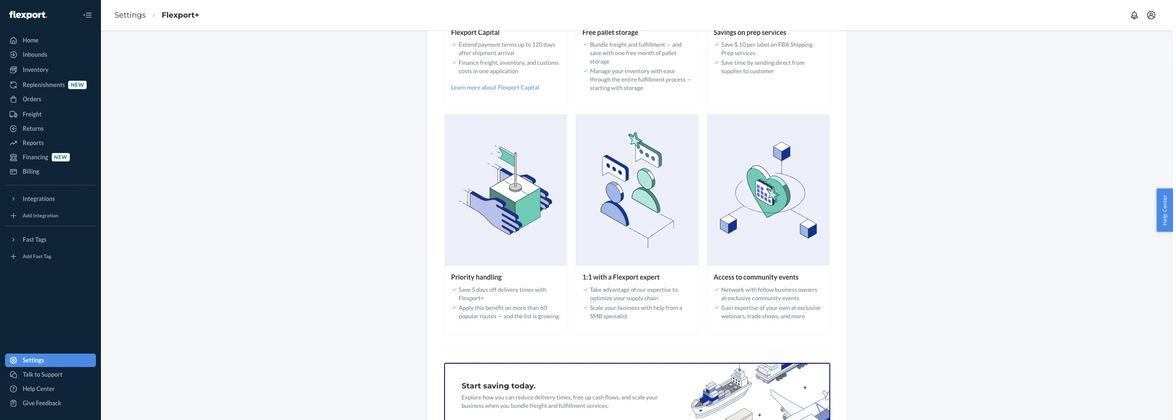 Task type: vqa. For each thing, say whether or not it's contained in the screenshot.


Task type: locate. For each thing, give the bounding box(es) containing it.
1 horizontal spatial settings
[[114, 10, 146, 20]]

1 vertical spatial a
[[680, 304, 683, 311]]

support
[[41, 371, 63, 378]]

flexport for learn
[[498, 84, 520, 91]]

0 vertical spatial flexport
[[451, 28, 477, 36]]

— inside "save 5 days off delivery times with flexport+ apply this benefit on more than 60 popular routes — and the list is growing"
[[498, 313, 503, 320]]

1 vertical spatial delivery
[[535, 394, 556, 401]]

the left the "entire"
[[612, 76, 621, 83]]

1 horizontal spatial exclusive
[[798, 304, 821, 311]]

new down reports link
[[54, 154, 67, 160]]

0 vertical spatial one
[[615, 49, 625, 57]]

1 horizontal spatial delivery
[[535, 394, 556, 401]]

after
[[459, 49, 471, 57]]

delivery left times, on the left
[[535, 394, 556, 401]]

0 vertical spatial help
[[1161, 214, 1169, 225]]

expertise up the trade
[[735, 304, 759, 311]]

1 horizontal spatial one
[[615, 49, 625, 57]]

1 vertical spatial capital
[[521, 84, 539, 91]]

business inside the take advantage of our expertise to optimize your supply chain scale your business with help from a smb specialist
[[618, 304, 640, 311]]

delivery right "off"
[[498, 286, 519, 293]]

of inside network with fellow business owners at exclusive community events gain expertise of your own at exclusive webinars, trade shows, and more
[[760, 304, 765, 311]]

freight,
[[480, 59, 499, 66]]

of up the trade
[[760, 304, 765, 311]]

1 vertical spatial of
[[631, 286, 636, 293]]

payment
[[478, 41, 501, 48]]

— right process
[[687, 76, 692, 83]]

expertise
[[647, 286, 671, 293], [735, 304, 759, 311]]

2 add from the top
[[23, 253, 32, 260]]

1 horizontal spatial a
[[680, 304, 683, 311]]

you down can
[[500, 402, 510, 410]]

1 vertical spatial community
[[752, 295, 781, 302]]

0 vertical spatial expertise
[[647, 286, 671, 293]]

1 horizontal spatial help
[[1161, 214, 1169, 225]]

2 vertical spatial fulfillment
[[559, 402, 586, 410]]

with right 1:1
[[593, 273, 607, 281]]

freight inside start saving today. explore how you can reduce delivery times, free up cash flows, and scale your business when you bundle freight and fulfillment services.
[[530, 402, 547, 410]]

you left can
[[495, 394, 505, 401]]

expertise inside the take advantage of our expertise to optimize your supply chain scale your business with help from a smb specialist
[[647, 286, 671, 293]]

2 vertical spatial on
[[505, 304, 512, 311]]

1 vertical spatial —
[[687, 76, 692, 83]]

more right 'shows,'
[[792, 313, 805, 320]]

1 horizontal spatial more
[[513, 304, 526, 311]]

tags
[[35, 236, 47, 243]]

save up supplier
[[722, 59, 734, 66]]

extend
[[459, 41, 477, 48]]

shipping
[[791, 41, 813, 48]]

a right help
[[680, 304, 683, 311]]

business inside start saving today. explore how you can reduce delivery times, free up cash flows, and scale your business when you bundle freight and fulfillment services.
[[462, 402, 484, 410]]

from right direct on the top
[[792, 59, 805, 66]]

1 horizontal spatial expertise
[[735, 304, 759, 311]]

with down access to community events
[[746, 286, 757, 293]]

flows,
[[605, 394, 620, 401]]

0 horizontal spatial days
[[477, 286, 488, 293]]

flexport up advantage at the bottom right
[[613, 273, 639, 281]]

1 horizontal spatial at
[[791, 304, 797, 311]]

0 horizontal spatial exclusive
[[728, 295, 751, 302]]

0 vertical spatial settings link
[[114, 10, 146, 20]]

community up fellow
[[744, 273, 778, 281]]

2 vertical spatial of
[[760, 304, 765, 311]]

1 vertical spatial days
[[477, 286, 488, 293]]

free right times, on the left
[[573, 394, 584, 401]]

2 horizontal spatial business
[[775, 286, 797, 293]]

talk to support
[[23, 371, 63, 378]]

customs
[[538, 59, 559, 66]]

0 horizontal spatial of
[[631, 286, 636, 293]]

flexport up extend
[[451, 28, 477, 36]]

1 vertical spatial freight
[[530, 402, 547, 410]]

on left prep
[[738, 28, 746, 36]]

0 vertical spatial flexport+
[[162, 10, 199, 20]]

1 horizontal spatial center
[[1161, 195, 1169, 212]]

0 horizontal spatial on
[[505, 304, 512, 311]]

bundle
[[511, 402, 529, 410]]

pallet up bundle at the top of page
[[597, 28, 615, 36]]

freight down reduce
[[530, 402, 547, 410]]

the inside "save 5 days off delivery times with flexport+ apply this benefit on more than 60 popular routes — and the list is growing"
[[514, 313, 523, 320]]

1 vertical spatial help center
[[23, 385, 55, 393]]

one
[[615, 49, 625, 57], [479, 67, 489, 75]]

give feedback button
[[5, 397, 96, 410]]

0 vertical spatial help center
[[1161, 195, 1169, 225]]

when
[[485, 402, 499, 410]]

up left cash
[[585, 394, 592, 401]]

exclusive down owners
[[798, 304, 821, 311]]

0 vertical spatial exclusive
[[728, 295, 751, 302]]

0 horizontal spatial pallet
[[597, 28, 615, 36]]

events up the own
[[782, 295, 799, 302]]

close navigation image
[[82, 10, 93, 20]]

— down benefit
[[498, 313, 503, 320]]

0 vertical spatial save
[[722, 41, 734, 48]]

direct
[[776, 59, 791, 66]]

0 vertical spatial delivery
[[498, 286, 519, 293]]

fulfillment up the month
[[639, 41, 665, 48]]

0 vertical spatial at
[[722, 295, 727, 302]]

to inside the take advantage of our expertise to optimize your supply chain scale your business with help from a smb specialist
[[673, 286, 678, 293]]

from right help
[[666, 304, 678, 311]]

business inside network with fellow business owners at exclusive community events gain expertise of your own at exclusive webinars, trade shows, and more
[[775, 286, 797, 293]]

save inside "save 5 days off delivery times with flexport+ apply this benefit on more than 60 popular routes — and the list is growing"
[[459, 286, 471, 293]]

storage
[[616, 28, 639, 36], [590, 58, 610, 65], [624, 84, 643, 91]]

with inside the take advantage of our expertise to optimize your supply chain scale your business with help from a smb specialist
[[641, 304, 653, 311]]

with inside "save 5 days off delivery times with flexport+ apply this benefit on more than 60 popular routes — and the list is growing"
[[535, 286, 547, 293]]

services up fba
[[762, 28, 787, 36]]

0 horizontal spatial more
[[467, 84, 481, 91]]

to down by at the top right of page
[[743, 67, 749, 75]]

your
[[612, 67, 624, 75], [614, 295, 626, 302], [605, 304, 617, 311], [766, 304, 778, 311], [646, 394, 658, 401]]

0 vertical spatial add
[[23, 213, 32, 219]]

fast left tags
[[23, 236, 34, 243]]

freight
[[23, 111, 42, 118]]

business down explore
[[462, 402, 484, 410]]

1 horizontal spatial services
[[762, 28, 787, 36]]

times
[[520, 286, 534, 293]]

0 horizontal spatial from
[[666, 304, 678, 311]]

bundle
[[590, 41, 608, 48]]

1 vertical spatial help
[[23, 385, 35, 393]]

capital down 'inventory,'
[[521, 84, 539, 91]]

up right terms
[[518, 41, 525, 48]]

1 vertical spatial flexport+
[[459, 295, 484, 302]]

storage down the "entire"
[[624, 84, 643, 91]]

a up advantage at the bottom right
[[608, 273, 612, 281]]

pallet up ease
[[662, 49, 677, 57]]

storage down save
[[590, 58, 610, 65]]

0 horizontal spatial delivery
[[498, 286, 519, 293]]

add down fast tags
[[23, 253, 32, 260]]

the left list
[[514, 313, 523, 320]]

settings inside breadcrumbs navigation
[[114, 10, 146, 20]]

free
[[583, 28, 596, 36]]

freight down free pallet storage
[[610, 41, 627, 48]]

your up 'shows,'
[[766, 304, 778, 311]]

storage up the month
[[616, 28, 639, 36]]

prep
[[747, 28, 761, 36]]

handling
[[476, 273, 502, 281]]

2 vertical spatial —
[[498, 313, 503, 320]]

returns
[[23, 125, 44, 132]]

how
[[483, 394, 494, 401]]

1 vertical spatial flexport
[[498, 84, 520, 91]]

1 vertical spatial more
[[513, 304, 526, 311]]

you
[[495, 394, 505, 401], [500, 402, 510, 410]]

days right 120
[[544, 41, 556, 48]]

1 vertical spatial up
[[585, 394, 592, 401]]

add for add fast tag
[[23, 253, 32, 260]]

2 horizontal spatial of
[[760, 304, 765, 311]]

0 vertical spatial from
[[792, 59, 805, 66]]

save
[[722, 41, 734, 48], [722, 59, 734, 66], [459, 286, 471, 293]]

2 vertical spatial flexport
[[613, 273, 639, 281]]

fast inside dropdown button
[[23, 236, 34, 243]]

owners
[[799, 286, 818, 293]]

delivery inside "save 5 days off delivery times with flexport+ apply this benefit on more than 60 popular routes — and the list is growing"
[[498, 286, 519, 293]]

0 vertical spatial a
[[608, 273, 612, 281]]

help center
[[1161, 195, 1169, 225], [23, 385, 55, 393]]

on left fba
[[771, 41, 777, 48]]

1 horizontal spatial days
[[544, 41, 556, 48]]

add for add integration
[[23, 213, 32, 219]]

0 vertical spatial of
[[656, 49, 661, 57]]

new
[[71, 82, 84, 88], [54, 154, 67, 160]]

reports link
[[5, 136, 96, 150]]

inbounds
[[23, 51, 47, 58]]

our
[[637, 286, 646, 293]]

inventory link
[[5, 63, 96, 77]]

access
[[714, 273, 735, 281]]

gain
[[722, 304, 734, 311]]

add
[[23, 213, 32, 219], [23, 253, 32, 260]]

on right benefit
[[505, 304, 512, 311]]

0 horizontal spatial business
[[462, 402, 484, 410]]

growing
[[538, 313, 559, 320]]

community down fellow
[[752, 295, 781, 302]]

add left integration
[[23, 213, 32, 219]]

0 horizontal spatial settings
[[23, 357, 44, 364]]

expertise up chain
[[647, 286, 671, 293]]

freight
[[610, 41, 627, 48], [530, 402, 547, 410]]

more right learn on the top of the page
[[467, 84, 481, 91]]

with right times
[[535, 286, 547, 293]]

at right the own
[[791, 304, 797, 311]]

0 vertical spatial capital
[[478, 28, 500, 36]]

capital
[[478, 28, 500, 36], [521, 84, 539, 91]]

new up "orders" 'link'
[[71, 82, 84, 88]]

add inside add integration link
[[23, 213, 32, 219]]

free left the month
[[626, 49, 637, 57]]

1:1 with a flexport expert
[[583, 273, 660, 281]]

0 horizontal spatial freight
[[530, 402, 547, 410]]

with down chain
[[641, 304, 653, 311]]

free pallet storage
[[583, 28, 639, 36]]

from inside the take advantage of our expertise to optimize your supply chain scale your business with help from a smb specialist
[[666, 304, 678, 311]]

events
[[779, 273, 799, 281], [782, 295, 799, 302]]

of for access to community events
[[760, 304, 765, 311]]

off
[[489, 286, 497, 293]]

expertise inside network with fellow business owners at exclusive community events gain expertise of your own at exclusive webinars, trade shows, and more
[[735, 304, 759, 311]]

0 horizontal spatial settings link
[[5, 354, 96, 367]]

save left 5
[[459, 286, 471, 293]]

0 horizontal spatial help center
[[23, 385, 55, 393]]

with
[[603, 49, 614, 57], [651, 67, 663, 75], [611, 84, 623, 91], [593, 273, 607, 281], [535, 286, 547, 293], [746, 286, 757, 293], [641, 304, 653, 311]]

settings link
[[114, 10, 146, 20], [5, 354, 96, 367]]

2 horizontal spatial flexport
[[613, 273, 639, 281]]

and down times, on the left
[[548, 402, 558, 410]]

— up ease
[[666, 41, 671, 48]]

of inside the take advantage of our expertise to optimize your supply chain scale your business with help from a smb specialist
[[631, 286, 636, 293]]

flexport
[[451, 28, 477, 36], [498, 84, 520, 91], [613, 273, 639, 281]]

your inside network with fellow business owners at exclusive community events gain expertise of your own at exclusive webinars, trade shows, and more
[[766, 304, 778, 311]]

1 vertical spatial pallet
[[662, 49, 677, 57]]

business up the own
[[775, 286, 797, 293]]

and down the own
[[781, 313, 791, 320]]

and inside the extend payment terms up to 120 days after shipment arrival finance freight, inventory, and customs costs in one application
[[527, 59, 536, 66]]

fulfillment inside start saving today. explore how you can reduce delivery times, free up cash flows, and scale your business when you bundle freight and fulfillment services.
[[559, 402, 586, 410]]

flexport logo image
[[9, 11, 47, 19]]

0 horizontal spatial capital
[[478, 28, 500, 36]]

2 vertical spatial business
[[462, 402, 484, 410]]

to up network
[[736, 273, 742, 281]]

services
[[762, 28, 787, 36], [735, 49, 756, 57]]

0 vertical spatial community
[[744, 273, 778, 281]]

0 horizontal spatial the
[[514, 313, 523, 320]]

flexport down application
[[498, 84, 520, 91]]

open notifications image
[[1130, 10, 1140, 20]]

one right in
[[479, 67, 489, 75]]

1 vertical spatial business
[[618, 304, 640, 311]]

save
[[590, 49, 602, 57]]

0 vertical spatial center
[[1161, 195, 1169, 212]]

one down free pallet storage
[[615, 49, 625, 57]]

than
[[528, 304, 539, 311]]

1 horizontal spatial flexport+
[[459, 295, 484, 302]]

expert
[[640, 273, 660, 281]]

your down advantage at the bottom right
[[614, 295, 626, 302]]

1 vertical spatial settings
[[23, 357, 44, 364]]

fulfillment down times, on the left
[[559, 402, 586, 410]]

one inside the extend payment terms up to 120 days after shipment arrival finance freight, inventory, and customs costs in one application
[[479, 67, 489, 75]]

fellow
[[758, 286, 774, 293]]

saving
[[483, 382, 509, 391]]

capital up payment
[[478, 28, 500, 36]]

fast left "tag"
[[33, 253, 43, 260]]

to right talk
[[35, 371, 40, 378]]

pallet
[[597, 28, 615, 36], [662, 49, 677, 57]]

of left our
[[631, 286, 636, 293]]

at up gain
[[722, 295, 727, 302]]

help
[[654, 304, 665, 311]]

1 add from the top
[[23, 213, 32, 219]]

more
[[467, 84, 481, 91], [513, 304, 526, 311], [792, 313, 805, 320]]

at
[[722, 295, 727, 302], [791, 304, 797, 311]]

with left ease
[[651, 67, 663, 75]]

days
[[544, 41, 556, 48], [477, 286, 488, 293]]

and left customs
[[527, 59, 536, 66]]

events inside network with fellow business owners at exclusive community events gain expertise of your own at exclusive webinars, trade shows, and more
[[782, 295, 799, 302]]

days inside the extend payment terms up to 120 days after shipment arrival finance freight, inventory, and customs costs in one application
[[544, 41, 556, 48]]

1 vertical spatial the
[[514, 313, 523, 320]]

one inside bundle freight and fulfillment — and save with one free month of pallet storage manage your inventory with ease through the entire fulfillment process — starting with storage
[[615, 49, 625, 57]]

flexport for 1:1
[[613, 273, 639, 281]]

1 vertical spatial services
[[735, 49, 756, 57]]

services inside save $.10 per label on fba shipping prep services save time by sending direct from supplier to customer
[[735, 49, 756, 57]]

free inside start saving today. explore how you can reduce delivery times, free up cash flows, and scale your business when you bundle freight and fulfillment services.
[[573, 394, 584, 401]]

of inside bundle freight and fulfillment — and save with one free month of pallet storage manage your inventory with ease through the entire fulfillment process — starting with storage
[[656, 49, 661, 57]]

exclusive down network
[[728, 295, 751, 302]]

2 vertical spatial storage
[[624, 84, 643, 91]]

events up owners
[[779, 273, 799, 281]]

0 horizontal spatial services
[[735, 49, 756, 57]]

1 horizontal spatial capital
[[521, 84, 539, 91]]

on inside "save 5 days off delivery times with flexport+ apply this benefit on more than 60 popular routes — and the list is growing"
[[505, 304, 512, 311]]

more up list
[[513, 304, 526, 311]]

cash
[[593, 394, 604, 401]]

integrations
[[23, 195, 55, 202]]

1 horizontal spatial up
[[585, 394, 592, 401]]

through
[[590, 76, 611, 83]]

1 horizontal spatial from
[[792, 59, 805, 66]]

flexport+ inside breadcrumbs navigation
[[162, 10, 199, 20]]

0 vertical spatial the
[[612, 76, 621, 83]]

on
[[738, 28, 746, 36], [771, 41, 777, 48], [505, 304, 512, 311]]

of
[[656, 49, 661, 57], [631, 286, 636, 293], [760, 304, 765, 311]]

fulfillment down inventory
[[638, 76, 665, 83]]

settings
[[114, 10, 146, 20], [23, 357, 44, 364]]

to right our
[[673, 286, 678, 293]]

replenishments
[[23, 81, 65, 88]]

1 vertical spatial new
[[54, 154, 67, 160]]

1 horizontal spatial the
[[612, 76, 621, 83]]

2 horizontal spatial more
[[792, 313, 805, 320]]

add inside add fast tag link
[[23, 253, 32, 260]]

save up prep
[[722, 41, 734, 48]]

up inside start saving today. explore how you can reduce delivery times, free up cash flows, and scale your business when you bundle freight and fulfillment services.
[[585, 394, 592, 401]]

1 horizontal spatial business
[[618, 304, 640, 311]]

ease
[[664, 67, 675, 75]]

1 vertical spatial one
[[479, 67, 489, 75]]

1 vertical spatial on
[[771, 41, 777, 48]]

services down $.10
[[735, 49, 756, 57]]

times,
[[557, 394, 572, 401]]

month
[[638, 49, 655, 57]]

to left 120
[[526, 41, 531, 48]]

of right the month
[[656, 49, 661, 57]]

learn more about flexport capital
[[451, 84, 539, 91]]

center
[[1161, 195, 1169, 212], [36, 385, 55, 393]]

0 horizontal spatial center
[[36, 385, 55, 393]]

optimize
[[590, 295, 613, 302]]

business down supply
[[618, 304, 640, 311]]

and down benefit
[[504, 313, 513, 320]]

today.
[[512, 382, 536, 391]]

2 horizontal spatial —
[[687, 76, 692, 83]]

0 vertical spatial services
[[762, 28, 787, 36]]

finance
[[459, 59, 479, 66]]

your up the "entire"
[[612, 67, 624, 75]]

and up ease
[[672, 41, 682, 48]]

of for free pallet storage
[[656, 49, 661, 57]]

1 vertical spatial at
[[791, 304, 797, 311]]

and inside "save 5 days off delivery times with flexport+ apply this benefit on more than 60 popular routes — and the list is growing"
[[504, 313, 513, 320]]

days right 5
[[477, 286, 488, 293]]

your right scale
[[646, 394, 658, 401]]

delivery
[[498, 286, 519, 293], [535, 394, 556, 401]]

2 vertical spatial save
[[459, 286, 471, 293]]

1 vertical spatial free
[[573, 394, 584, 401]]



Task type: describe. For each thing, give the bounding box(es) containing it.
center inside button
[[1161, 195, 1169, 212]]

shipment
[[473, 49, 497, 57]]

and inside network with fellow business owners at exclusive community events gain expertise of your own at exclusive webinars, trade shows, and more
[[781, 313, 791, 320]]

with inside network with fellow business owners at exclusive community events gain expertise of your own at exclusive webinars, trade shows, and more
[[746, 286, 757, 293]]

savings
[[714, 28, 737, 36]]

give feedback
[[23, 400, 61, 407]]

chain
[[645, 295, 658, 302]]

and down free pallet storage
[[628, 41, 638, 48]]

prep
[[722, 49, 734, 57]]

save 5 days off delivery times with flexport+ apply this benefit on more than 60 popular routes — and the list is growing
[[459, 286, 559, 320]]

0 vertical spatial more
[[467, 84, 481, 91]]

talk to support button
[[5, 368, 96, 382]]

to inside button
[[35, 371, 40, 378]]

customer
[[750, 67, 774, 75]]

inventory,
[[500, 59, 526, 66]]

in
[[473, 67, 478, 75]]

1 vertical spatial fulfillment
[[638, 76, 665, 83]]

manage
[[590, 67, 611, 75]]

0 vertical spatial —
[[666, 41, 671, 48]]

1 vertical spatial fast
[[33, 253, 43, 260]]

breadcrumbs navigation
[[108, 3, 206, 27]]

start
[[462, 382, 481, 391]]

1 vertical spatial settings link
[[5, 354, 96, 367]]

save $.10 per label on fba shipping prep services save time by sending direct from supplier to customer
[[722, 41, 813, 75]]

integrations button
[[5, 192, 96, 206]]

integration
[[33, 213, 58, 219]]

more inside network with fellow business owners at exclusive community events gain expertise of your own at exclusive webinars, trade shows, and more
[[792, 313, 805, 320]]

terms
[[502, 41, 517, 48]]

add integration
[[23, 213, 58, 219]]

inventory
[[23, 66, 49, 73]]

advantage
[[603, 286, 630, 293]]

billing link
[[5, 165, 96, 178]]

the inside bundle freight and fulfillment — and save with one free month of pallet storage manage your inventory with ease through the entire fulfillment process — starting with storage
[[612, 76, 621, 83]]

new for financing
[[54, 154, 67, 160]]

home
[[23, 37, 39, 44]]

sending
[[755, 59, 775, 66]]

feedback
[[36, 400, 61, 407]]

learn
[[451, 84, 466, 91]]

add integration link
[[5, 209, 96, 223]]

new for replenishments
[[71, 82, 84, 88]]

services.
[[587, 402, 609, 410]]

own
[[779, 304, 790, 311]]

help center inside button
[[1161, 195, 1169, 225]]

freight inside bundle freight and fulfillment — and save with one free month of pallet storage manage your inventory with ease through the entire fulfillment process — starting with storage
[[610, 41, 627, 48]]

0 vertical spatial fulfillment
[[639, 41, 665, 48]]

fba
[[778, 41, 790, 48]]

0 vertical spatial storage
[[616, 28, 639, 36]]

trade
[[747, 313, 761, 320]]

billing
[[23, 168, 39, 175]]

up inside the extend payment terms up to 120 days after shipment arrival finance freight, inventory, and customs costs in one application
[[518, 41, 525, 48]]

by
[[747, 59, 754, 66]]

free inside bundle freight and fulfillment — and save with one free month of pallet storage manage your inventory with ease through the entire fulfillment process — starting with storage
[[626, 49, 637, 57]]

more inside "save 5 days off delivery times with flexport+ apply this benefit on more than 60 popular routes — and the list is growing"
[[513, 304, 526, 311]]

your up specialist
[[605, 304, 617, 311]]

shows,
[[762, 313, 780, 320]]

extend payment terms up to 120 days after shipment arrival finance freight, inventory, and customs costs in one application
[[459, 41, 559, 75]]

add fast tag
[[23, 253, 51, 260]]

0 vertical spatial on
[[738, 28, 746, 36]]

flexport capital
[[451, 28, 500, 36]]

popular
[[459, 313, 479, 320]]

to inside save $.10 per label on fba shipping prep services save time by sending direct from supplier to customer
[[743, 67, 749, 75]]

priority
[[451, 273, 475, 281]]

about
[[482, 84, 497, 91]]

routes
[[480, 313, 497, 320]]

take advantage of our expertise to optimize your supply chain scale your business with help from a smb specialist
[[590, 286, 683, 320]]

1 vertical spatial storage
[[590, 58, 610, 65]]

days inside "save 5 days off delivery times with flexport+ apply this benefit on more than 60 popular routes — and the list is growing"
[[477, 286, 488, 293]]

0 vertical spatial events
[[779, 273, 799, 281]]

time
[[735, 59, 746, 66]]

list
[[524, 313, 532, 320]]

with down bundle at the top of page
[[603, 49, 614, 57]]

0 vertical spatial you
[[495, 394, 505, 401]]

flexport+ link
[[162, 10, 199, 20]]

supplier
[[722, 67, 742, 75]]

specialist
[[604, 313, 628, 320]]

0 horizontal spatial flexport
[[451, 28, 477, 36]]

arrival
[[498, 49, 514, 57]]

label
[[757, 41, 770, 48]]

on inside save $.10 per label on fba shipping prep services save time by sending direct from supplier to customer
[[771, 41, 777, 48]]

take
[[590, 286, 602, 293]]

returns link
[[5, 122, 96, 135]]

0 horizontal spatial a
[[608, 273, 612, 281]]

starting
[[590, 84, 610, 91]]

can
[[506, 394, 515, 401]]

help center link
[[5, 382, 96, 396]]

entire
[[622, 76, 637, 83]]

open account menu image
[[1147, 10, 1157, 20]]

your inside start saving today. explore how you can reduce delivery times, free up cash flows, and scale your business when you bundle freight and fulfillment services.
[[646, 394, 658, 401]]

fast tags button
[[5, 233, 96, 247]]

scale
[[590, 304, 604, 311]]

save for handling
[[459, 286, 471, 293]]

save for on
[[722, 41, 734, 48]]

application
[[490, 67, 519, 75]]

explore
[[462, 394, 482, 401]]

delivery inside start saving today. explore how you can reduce delivery times, free up cash flows, and scale your business when you bundle freight and fulfillment services.
[[535, 394, 556, 401]]

with down the "entire"
[[611, 84, 623, 91]]

pallet inside bundle freight and fulfillment — and save with one free month of pallet storage manage your inventory with ease through the entire fulfillment process — starting with storage
[[662, 49, 677, 57]]

fast tags
[[23, 236, 47, 243]]

community inside network with fellow business owners at exclusive community events gain expertise of your own at exclusive webinars, trade shows, and more
[[752, 295, 781, 302]]

your inside bundle freight and fulfillment — and save with one free month of pallet storage manage your inventory with ease through the entire fulfillment process — starting with storage
[[612, 67, 624, 75]]

access to community events
[[714, 273, 799, 281]]

per
[[747, 41, 756, 48]]

1:1
[[583, 273, 592, 281]]

to inside the extend payment terms up to 120 days after shipment arrival finance freight, inventory, and customs costs in one application
[[526, 41, 531, 48]]

reduce
[[516, 394, 534, 401]]

1 vertical spatial save
[[722, 59, 734, 66]]

reports
[[23, 139, 44, 146]]

0 vertical spatial pallet
[[597, 28, 615, 36]]

and left scale
[[622, 394, 631, 401]]

financing
[[23, 154, 48, 161]]

orders link
[[5, 93, 96, 106]]

is
[[533, 313, 537, 320]]

webinars,
[[722, 313, 746, 320]]

priority handling
[[451, 273, 502, 281]]

flexport+ inside "save 5 days off delivery times with flexport+ apply this benefit on more than 60 popular routes — and the list is growing"
[[459, 295, 484, 302]]

help inside button
[[1161, 214, 1169, 225]]

home link
[[5, 34, 96, 47]]

inventory
[[625, 67, 650, 75]]

this
[[475, 304, 485, 311]]

1 vertical spatial you
[[500, 402, 510, 410]]

from inside save $.10 per label on fba shipping prep services save time by sending direct from supplier to customer
[[792, 59, 805, 66]]

supply
[[627, 295, 644, 302]]

a inside the take advantage of our expertise to optimize your supply chain scale your business with help from a smb specialist
[[680, 304, 683, 311]]

process
[[666, 76, 686, 83]]



